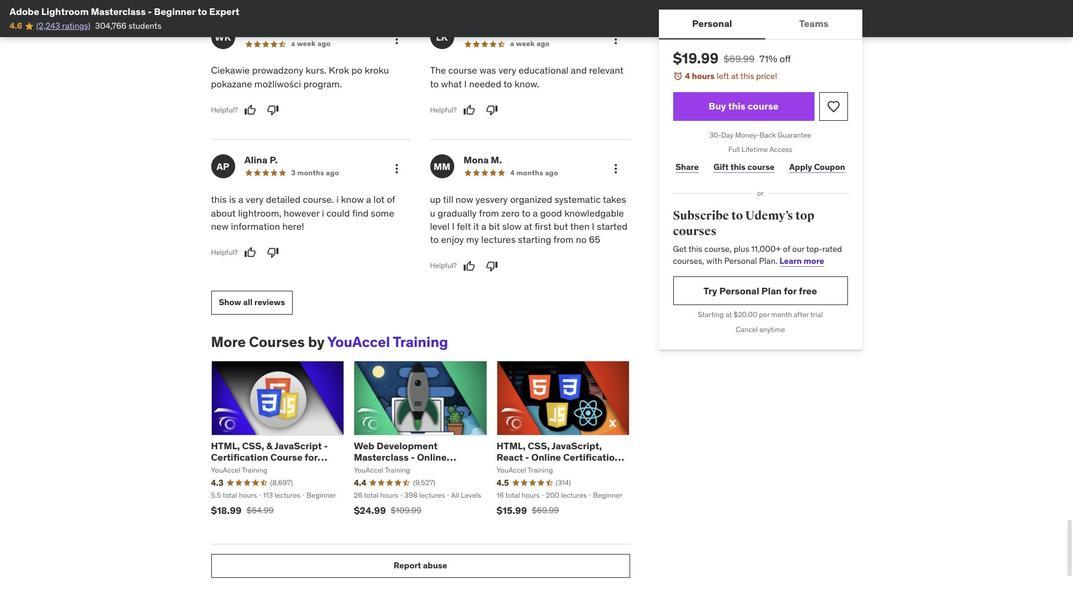 Task type: describe. For each thing, give the bounding box(es) containing it.
certification for web development masterclass - online certification course
[[354, 463, 411, 475]]

p.
[[270, 154, 278, 166]]

youaccel for html, css, javascript, react - online certification course
[[497, 466, 526, 475]]

youaccel for html, css, & javascript - certification course for beginners
[[211, 466, 241, 475]]

4 for 4 months ago
[[510, 168, 515, 177]]

304,766 students
[[95, 21, 161, 31]]

more
[[211, 333, 246, 351]]

levels
[[461, 491, 481, 500]]

alina
[[245, 154, 268, 166]]

total for $24.99
[[364, 491, 379, 500]]

$24.99
[[354, 504, 386, 516]]

mark review by alina p. as unhelpful image
[[267, 247, 279, 259]]

our
[[793, 244, 805, 255]]

up
[[430, 193, 441, 205]]

a down njuguna
[[510, 39, 514, 48]]

lectures inside "i felt it a bit slow at first but then i started to enjoy my lectures starting from no 65"
[[481, 234, 516, 246]]

4.3
[[211, 478, 224, 488]]

all
[[243, 297, 253, 308]]

mark review by wiktor k. as unhelpful image
[[267, 104, 279, 116]]

program.
[[303, 78, 342, 90]]

ciekawie
[[211, 64, 250, 76]]

4.5
[[497, 478, 509, 488]]

plan.
[[759, 256, 778, 266]]

zero
[[502, 207, 520, 219]]

3 months ago
[[291, 168, 339, 177]]

gift this course link
[[711, 155, 777, 179]]

month
[[772, 310, 792, 319]]

beginner for html, css, & javascript - certification course for beginners
[[307, 491, 336, 500]]

prowadzony
[[252, 64, 303, 76]]

$24.99 $109.99
[[354, 504, 422, 516]]

months for m.
[[517, 168, 543, 177]]

lectures for html, css, & javascript - certification course for beginners
[[275, 491, 301, 500]]

alarm image
[[673, 71, 683, 81]]

online inside web development masterclass - online certification course
[[417, 451, 447, 463]]

starting
[[518, 234, 551, 246]]

helpful? left mark review by mona m. as helpful 'icon'
[[430, 261, 457, 270]]

share button
[[673, 155, 702, 179]]

możliwości
[[255, 78, 301, 90]]

about
[[211, 207, 236, 219]]

now
[[456, 193, 474, 205]]

ciekawie prowadzony kurs. krok po kroku pokazane możliwości program.
[[211, 64, 389, 90]]

after
[[794, 310, 809, 319]]

- inside html, css, & javascript - certification course for beginners
[[324, 440, 328, 452]]

back
[[760, 130, 776, 139]]

left
[[717, 71, 729, 81]]

no
[[576, 234, 587, 246]]

this for gift
[[731, 162, 746, 172]]

apply
[[790, 162, 812, 172]]

5.5
[[211, 491, 221, 500]]

adobe
[[10, 5, 39, 17]]

organized
[[510, 193, 552, 205]]

mark review by mona m. as helpful image
[[463, 260, 475, 272]]

4 months ago
[[510, 168, 558, 177]]

all levels
[[451, 491, 481, 500]]

first
[[535, 220, 552, 232]]

a week ago for wiktor k.
[[291, 39, 331, 48]]

very organized systematic takes u gradually from zero to a good knowledgable level
[[430, 193, 626, 232]]

knowledgable
[[564, 207, 624, 219]]

course inside html, css, javascript, react - online certification course
[[497, 463, 529, 475]]

courses
[[249, 333, 305, 351]]

course for buy this course
[[748, 100, 779, 112]]

guarantee
[[778, 130, 812, 139]]

0 horizontal spatial beginner
[[154, 5, 195, 17]]

$19.99
[[673, 49, 719, 68]]

30-
[[710, 130, 721, 139]]

ago for detailed
[[326, 168, 339, 177]]

helpful? for ciekawie prowadzony kurs. krok po kroku pokazane możliwości program.
[[211, 105, 238, 114]]

and
[[571, 64, 587, 76]]

price!
[[756, 71, 777, 81]]

this is a very detailed course. i know a lot of about lightroom, however i could find some new information here!
[[211, 193, 395, 232]]

ago up organized
[[545, 168, 558, 177]]

money-
[[735, 130, 760, 139]]

lifetime
[[742, 145, 768, 154]]

16
[[497, 491, 504, 500]]

at inside "i felt it a bit slow at first but then i started to enjoy my lectures starting from no 65"
[[524, 220, 533, 232]]

yes
[[476, 193, 490, 205]]

html, css, & javascript - certification course for beginners
[[211, 440, 328, 475]]

398 lectures
[[405, 491, 445, 500]]

abuse
[[423, 560, 447, 571]]

lectures for html, css, javascript, react - online certification course
[[561, 491, 587, 500]]

additional actions for review by alina p. image
[[389, 162, 404, 176]]

ago for educational
[[537, 39, 550, 48]]

new
[[211, 220, 229, 232]]

a inside very organized systematic takes u gradually from zero to a good knowledgable level
[[533, 207, 538, 219]]

buy this course button
[[673, 92, 815, 121]]

get this course, plus 11,000+ of our top-rated courses, with personal plan.
[[673, 244, 842, 266]]

to inside subscribe to udemy's top courses
[[732, 208, 743, 223]]

(2,243 ratings)
[[36, 21, 90, 31]]

(314)
[[556, 478, 571, 487]]

could
[[327, 207, 350, 219]]

online inside html, css, javascript, react - online certification course
[[531, 451, 561, 463]]

apply coupon
[[790, 162, 845, 172]]

html, css, javascript, react - online certification course link
[[497, 440, 624, 475]]

lot
[[374, 193, 385, 205]]

day
[[721, 130, 734, 139]]

0 horizontal spatial i
[[452, 220, 455, 232]]

71%
[[760, 53, 778, 65]]

1 k. from the left
[[278, 25, 287, 37]]

helpful? for the course was very educational and relevant to what i needed to know.
[[430, 105, 457, 114]]

training for html, css, javascript, react - online certification course
[[528, 466, 553, 475]]

buy
[[709, 100, 726, 112]]

a left lot
[[366, 193, 371, 205]]

started
[[597, 220, 628, 232]]

week for njuguna
[[516, 39, 535, 48]]

5.5 total hours
[[211, 491, 257, 500]]

web
[[354, 440, 375, 452]]

more courses by youaccel training
[[211, 333, 448, 351]]

youaccel training for web development masterclass - online certification course
[[354, 466, 410, 475]]

hours for html, css, javascript, react - online certification course
[[522, 491, 540, 500]]

at inside 'starting at $20.00 per month after trial cancel anytime'
[[726, 310, 732, 319]]

certification for html, css, & javascript - certification course for beginners
[[211, 451, 268, 463]]

kroku
[[365, 64, 389, 76]]

masterclass for lightroom
[[91, 5, 146, 17]]

css, for certification
[[242, 440, 264, 452]]

beginner for html, css, javascript, react - online certification course
[[593, 491, 623, 500]]

course for gift this course
[[748, 162, 775, 172]]

a up prowadzony
[[291, 39, 295, 48]]

total for $18.99
[[223, 491, 237, 500]]

this inside this is a very detailed course. i know a lot of about lightroom, however i could find some new information here!
[[211, 193, 227, 205]]

200
[[546, 491, 560, 500]]

was
[[480, 64, 496, 76]]

show all reviews
[[219, 297, 285, 308]]

m.
[[491, 154, 502, 166]]

113 lectures
[[263, 491, 301, 500]]

know
[[341, 193, 364, 205]]

level
[[430, 220, 450, 232]]

it
[[473, 220, 479, 232]]

systematic
[[555, 193, 601, 205]]

mark review by levi njuguna k. as unhelpful image
[[486, 104, 498, 116]]

all
[[451, 491, 459, 500]]

or
[[757, 189, 764, 198]]

to inside very organized systematic takes u gradually from zero to a good knowledgable level
[[522, 207, 531, 219]]

hours for html, css, & javascript - certification course for beginners
[[239, 491, 257, 500]]

is
[[229, 193, 236, 205]]

hours for web development masterclass - online certification course
[[380, 491, 398, 500]]

students
[[129, 21, 161, 31]]

mark review by mona m. as unhelpful image
[[486, 260, 498, 272]]



Task type: vqa. For each thing, say whether or not it's contained in the screenshot.
STUDENTS
yes



Task type: locate. For each thing, give the bounding box(es) containing it.
from up bit
[[479, 207, 499, 219]]

from down but
[[554, 234, 574, 246]]

(8,697)
[[270, 478, 293, 487]]

months right 3
[[297, 168, 324, 177]]

helpful? left mark review by levi njuguna k. as helpful image
[[430, 105, 457, 114]]

at up starting
[[524, 220, 533, 232]]

0 vertical spatial for
[[784, 285, 797, 297]]

- right react
[[525, 451, 529, 463]]

online up (9,527) at the left bottom of the page
[[417, 451, 447, 463]]

personal inside button
[[692, 18, 732, 30]]

mark review by alina p. as helpful image
[[244, 247, 256, 259]]

course up 4.5
[[497, 463, 529, 475]]

2 months from the left
[[517, 168, 543, 177]]

wishlist image
[[826, 99, 841, 114]]

tab list containing personal
[[659, 10, 862, 40]]

4 right alarm 'image'
[[685, 71, 690, 81]]

course inside html, css, & javascript - certification course for beginners
[[270, 451, 303, 463]]

learn more
[[780, 256, 825, 266]]

youaccel down react
[[497, 466, 526, 475]]

course
[[448, 64, 477, 76], [748, 100, 779, 112], [748, 162, 775, 172]]

certification up 4.4
[[354, 463, 411, 475]]

1 horizontal spatial youaccel training
[[354, 466, 410, 475]]

of inside get this course, plus 11,000+ of our top-rated courses, with personal plan.
[[783, 244, 791, 255]]

very for a
[[246, 193, 264, 205]]

report abuse
[[394, 560, 447, 571]]

9527 reviews element
[[413, 478, 436, 488]]

then
[[570, 220, 590, 232]]

0 vertical spatial of
[[387, 193, 395, 205]]

youaccel for web development masterclass - online certification course
[[354, 466, 383, 475]]

personal up $20.00
[[720, 285, 760, 297]]

a
[[291, 39, 295, 48], [510, 39, 514, 48], [238, 193, 243, 205], [366, 193, 371, 205], [533, 207, 538, 219], [482, 220, 487, 232]]

1 months from the left
[[297, 168, 324, 177]]

this inside 'link'
[[731, 162, 746, 172]]

slow
[[502, 220, 522, 232]]

$69.99 up 4 hours left at this price!
[[724, 53, 755, 65]]

reviews
[[254, 297, 285, 308]]

course
[[270, 451, 303, 463], [413, 463, 446, 475], [497, 463, 529, 475]]

lectures down 8697 reviews element
[[275, 491, 301, 500]]

1 horizontal spatial a week ago
[[510, 39, 550, 48]]

1 vertical spatial from
[[554, 234, 574, 246]]

bit
[[489, 220, 500, 232]]

1 horizontal spatial total
[[364, 491, 379, 500]]

0 horizontal spatial online
[[417, 451, 447, 463]]

kurs.
[[306, 64, 327, 76]]

css, inside html, css, & javascript - certification course for beginners
[[242, 440, 264, 452]]

u
[[430, 207, 435, 219]]

a down organized
[[533, 207, 538, 219]]

2 total from the left
[[364, 491, 379, 500]]

this left price!
[[741, 71, 754, 81]]

mark review by wiktor k. as helpful image
[[244, 104, 256, 116]]

very right was
[[499, 64, 516, 76]]

ago up educational
[[537, 39, 550, 48]]

1 vertical spatial of
[[783, 244, 791, 255]]

1 vertical spatial masterclass
[[354, 451, 409, 463]]

$64.99
[[246, 505, 274, 516]]

courses,
[[673, 256, 705, 266]]

2 vertical spatial personal
[[720, 285, 760, 297]]

web development masterclass - online certification course link
[[354, 440, 456, 475]]

2 html, from the left
[[497, 440, 526, 452]]

youaccel training for html, css, javascript, react - online certification course
[[497, 466, 553, 475]]

cancel
[[736, 325, 758, 334]]

a week ago
[[291, 39, 331, 48], [510, 39, 550, 48]]

expert
[[209, 5, 239, 17]]

youaccel
[[327, 333, 390, 351], [211, 466, 241, 475], [354, 466, 383, 475], [497, 466, 526, 475]]

total right 16
[[506, 491, 520, 500]]

lectures down 9527 reviews element on the bottom of the page
[[419, 491, 445, 500]]

0 horizontal spatial html,
[[211, 440, 240, 452]]

0 vertical spatial from
[[479, 207, 499, 219]]

0 horizontal spatial youaccel training
[[211, 466, 267, 475]]

2 vertical spatial course
[[748, 162, 775, 172]]

very inside very organized systematic takes u gradually from zero to a good knowledgable level
[[490, 193, 508, 205]]

1 vertical spatial personal
[[725, 256, 757, 266]]

react
[[497, 451, 523, 463]]

masterclass for development
[[354, 451, 409, 463]]

1 horizontal spatial html,
[[497, 440, 526, 452]]

css, inside html, css, javascript, react - online certification course
[[528, 440, 550, 452]]

levi njuguna k.
[[464, 25, 534, 37]]

courses
[[673, 224, 717, 239]]

very
[[499, 64, 516, 76], [246, 193, 264, 205], [490, 193, 508, 205]]

to left expert
[[198, 5, 207, 17]]

- up (9,527) at the left bottom of the page
[[411, 451, 415, 463]]

html, for html, css, javascript, react - online certification course
[[497, 440, 526, 452]]

0 horizontal spatial k.
[[278, 25, 287, 37]]

wiktor
[[245, 25, 275, 37]]

2 horizontal spatial beginner
[[593, 491, 623, 500]]

helpful? left mark review by wiktor k. as helpful icon
[[211, 105, 238, 114]]

1 horizontal spatial $69.99
[[724, 53, 755, 65]]

0 horizontal spatial $69.99
[[532, 505, 559, 516]]

rated
[[823, 244, 842, 255]]

1 horizontal spatial online
[[531, 451, 561, 463]]

0 horizontal spatial i
[[322, 207, 324, 219]]

total
[[223, 491, 237, 500], [364, 491, 379, 500], [506, 491, 520, 500]]

k. right njuguna
[[525, 25, 534, 37]]

very up lightroom,
[[246, 193, 264, 205]]

tab list
[[659, 10, 862, 40]]

0 horizontal spatial 4
[[510, 168, 515, 177]]

2 k. from the left
[[525, 25, 534, 37]]

of right lot
[[387, 193, 395, 205]]

1 horizontal spatial css,
[[528, 440, 550, 452]]

html, up beginners
[[211, 440, 240, 452]]

youaccel right by at the left of the page
[[327, 333, 390, 351]]

youaccel up 4.4
[[354, 466, 383, 475]]

top-
[[807, 244, 823, 255]]

certification inside web development masterclass - online certification course
[[354, 463, 411, 475]]

ago up kurs.
[[318, 39, 331, 48]]

get
[[673, 244, 687, 255]]

week down njuguna
[[516, 39, 535, 48]]

course for javascript
[[270, 451, 303, 463]]

report
[[394, 560, 421, 571]]

youaccel training for html, css, & javascript - certification course for beginners
[[211, 466, 267, 475]]

html, up 4.5
[[497, 440, 526, 452]]

i down course.
[[322, 207, 324, 219]]

training for web development masterclass - online certification course
[[385, 466, 410, 475]]

total right the 26 on the bottom left of the page
[[364, 491, 379, 500]]

i inside the course was very educational and relevant to what i needed to know.
[[464, 78, 467, 90]]

helpful? for this is a very detailed course. i know a lot of about lightroom, however i could find some new information here!
[[211, 248, 238, 257]]

2 week from the left
[[516, 39, 535, 48]]

course up (8,697)
[[270, 451, 303, 463]]

1 horizontal spatial from
[[554, 234, 574, 246]]

1 horizontal spatial k.
[[525, 25, 534, 37]]

very up zero
[[490, 193, 508, 205]]

starting
[[698, 310, 724, 319]]

show all reviews button
[[211, 291, 293, 315]]

k.
[[278, 25, 287, 37], [525, 25, 534, 37]]

1 horizontal spatial of
[[783, 244, 791, 255]]

200 lectures
[[546, 491, 587, 500]]

2 horizontal spatial certification
[[563, 451, 621, 463]]

week up kurs.
[[297, 39, 316, 48]]

youaccel training up 4.4
[[354, 466, 410, 475]]

trial
[[811, 310, 823, 319]]

my
[[466, 234, 479, 246]]

till
[[443, 193, 453, 205]]

1 horizontal spatial 4
[[685, 71, 690, 81]]

$69.99 for $19.99
[[724, 53, 755, 65]]

this inside get this course, plus 11,000+ of our top-rated courses, with personal plan.
[[689, 244, 703, 255]]

a right is on the top
[[238, 193, 243, 205]]

at right left
[[731, 71, 739, 81]]

4 for 4 hours left at this price!
[[685, 71, 690, 81]]

but
[[554, 220, 568, 232]]

this for get
[[689, 244, 703, 255]]

113
[[263, 491, 273, 500]]

i right what
[[464, 78, 467, 90]]

i up could
[[336, 193, 339, 205]]

k. right wiktor
[[278, 25, 287, 37]]

1 vertical spatial course
[[748, 100, 779, 112]]

0 horizontal spatial from
[[479, 207, 499, 219]]

1 horizontal spatial i
[[336, 193, 339, 205]]

to down level
[[430, 234, 439, 246]]

hours
[[692, 71, 715, 81], [239, 491, 257, 500], [380, 491, 398, 500], [522, 491, 540, 500]]

course up back
[[748, 100, 779, 112]]

off
[[780, 53, 791, 65]]

1 horizontal spatial months
[[517, 168, 543, 177]]

to left udemy's
[[732, 208, 743, 223]]

javascript,
[[552, 440, 602, 452]]

this left is on the top
[[211, 193, 227, 205]]

2 online from the left
[[531, 451, 561, 463]]

1 horizontal spatial masterclass
[[354, 451, 409, 463]]

lectures for web development masterclass - online certification course
[[419, 491, 445, 500]]

very for was
[[499, 64, 516, 76]]

html, for html, css, & javascript - certification course for beginners
[[211, 440, 240, 452]]

teams
[[800, 18, 829, 30]]

$69.99 for $15.99
[[532, 505, 559, 516]]

2 css, from the left
[[528, 440, 550, 452]]

0 horizontal spatial certification
[[211, 451, 268, 463]]

1 css, from the left
[[242, 440, 264, 452]]

njuguna
[[484, 25, 522, 37]]

1 html, from the left
[[211, 440, 240, 452]]

very inside this is a very detailed course. i know a lot of about lightroom, however i could find some new information here!
[[246, 193, 264, 205]]

11,000+
[[752, 244, 781, 255]]

course for -
[[413, 463, 446, 475]]

0 horizontal spatial masterclass
[[91, 5, 146, 17]]

months up organized
[[517, 168, 543, 177]]

$19.99 $69.99 71% off
[[673, 49, 791, 68]]

css, left "&"
[[242, 440, 264, 452]]

$69.99
[[724, 53, 755, 65], [532, 505, 559, 516]]

per
[[759, 310, 770, 319]]

course,
[[705, 244, 732, 255]]

a week ago up kurs.
[[291, 39, 331, 48]]

personal up "$19.99"
[[692, 18, 732, 30]]

1 vertical spatial i
[[322, 207, 324, 219]]

youaccel training up 4.3
[[211, 466, 267, 475]]

online
[[417, 451, 447, 463], [531, 451, 561, 463]]

this up courses,
[[689, 244, 703, 255]]

anytime
[[760, 325, 785, 334]]

course inside web development masterclass - online certification course
[[413, 463, 446, 475]]

week for k.
[[297, 39, 316, 48]]

2 youaccel training from the left
[[354, 466, 410, 475]]

course up (9,527) at the left bottom of the page
[[413, 463, 446, 475]]

po
[[352, 64, 362, 76]]

i right then
[[592, 220, 595, 232]]

314 reviews element
[[556, 478, 571, 488]]

additional actions for review by mona m. image
[[609, 162, 623, 176]]

hours up $18.99 $64.99
[[239, 491, 257, 500]]

course inside the course was very educational and relevant to what i needed to know.
[[448, 64, 477, 76]]

html, inside html, css, javascript, react - online certification course
[[497, 440, 526, 452]]

0 horizontal spatial course
[[270, 451, 303, 463]]

gift
[[714, 162, 729, 172]]

a inside "i felt it a bit slow at first but then i started to enjoy my lectures starting from no 65"
[[482, 220, 487, 232]]

&
[[266, 440, 273, 452]]

ago for po
[[318, 39, 331, 48]]

masterclass up 304,766
[[91, 5, 146, 17]]

8697 reviews element
[[270, 478, 293, 488]]

2 horizontal spatial i
[[592, 220, 595, 232]]

free
[[799, 285, 817, 297]]

course inside 'link'
[[748, 162, 775, 172]]

- up the students
[[148, 5, 152, 17]]

krok
[[329, 64, 349, 76]]

0 vertical spatial i
[[336, 193, 339, 205]]

lectures down bit
[[481, 234, 516, 246]]

very inside the course was very educational and relevant to what i needed to know.
[[499, 64, 516, 76]]

from inside very organized systematic takes u gradually from zero to a good knowledgable level
[[479, 207, 499, 219]]

1 horizontal spatial beginner
[[307, 491, 336, 500]]

3 total from the left
[[506, 491, 520, 500]]

css, for online
[[528, 440, 550, 452]]

this right buy on the top
[[728, 100, 746, 112]]

course.
[[303, 193, 334, 205]]

0 vertical spatial course
[[448, 64, 477, 76]]

30-day money-back guarantee full lifetime access
[[710, 130, 812, 154]]

$18.99 $64.99
[[211, 504, 274, 516]]

1 horizontal spatial for
[[784, 285, 797, 297]]

certification inside html, css, javascript, react - online certification course
[[563, 451, 621, 463]]

to inside "i felt it a bit slow at first but then i started to enjoy my lectures starting from no 65"
[[430, 234, 439, 246]]

helpful? left mark review by alina p. as helpful image
[[211, 248, 238, 257]]

- inside html, css, javascript, react - online certification course
[[525, 451, 529, 463]]

ago up course.
[[326, 168, 339, 177]]

personal inside get this course, plus 11,000+ of our top-rated courses, with personal plan.
[[725, 256, 757, 266]]

i felt it a bit slow at first but then i started to enjoy my lectures starting from no 65
[[430, 220, 628, 246]]

youaccel training down react
[[497, 466, 553, 475]]

training for html, css, & javascript - certification course for beginners
[[242, 466, 267, 475]]

1 vertical spatial $69.99
[[532, 505, 559, 516]]

lectures
[[481, 234, 516, 246], [275, 491, 301, 500], [419, 491, 445, 500], [561, 491, 587, 500]]

0 horizontal spatial css,
[[242, 440, 264, 452]]

additional actions for review by levi njuguna k. image
[[609, 33, 623, 47]]

1 online from the left
[[417, 451, 447, 463]]

try
[[704, 285, 717, 297]]

1 vertical spatial for
[[305, 451, 318, 463]]

of left the our
[[783, 244, 791, 255]]

teams button
[[766, 10, 862, 38]]

youaccel up 4.3
[[211, 466, 241, 475]]

certification inside html, css, & javascript - certification course for beginners
[[211, 451, 268, 463]]

certification up "(314)"
[[563, 451, 621, 463]]

0 horizontal spatial a week ago
[[291, 39, 331, 48]]

beginner left the 26 on the bottom left of the page
[[307, 491, 336, 500]]

a right it
[[482, 220, 487, 232]]

mark review by levi njuguna k. as helpful image
[[463, 104, 475, 116]]

1 horizontal spatial course
[[413, 463, 446, 475]]

1 horizontal spatial certification
[[354, 463, 411, 475]]

65
[[589, 234, 601, 246]]

$69.99 inside $15.99 $69.99
[[532, 505, 559, 516]]

1 vertical spatial at
[[524, 220, 533, 232]]

months for p.
[[297, 168, 324, 177]]

26
[[354, 491, 362, 500]]

beginner right 200 lectures
[[593, 491, 623, 500]]

online up "(314)"
[[531, 451, 561, 463]]

lectures down 314 reviews element
[[561, 491, 587, 500]]

i left felt
[[452, 220, 455, 232]]

- right the javascript
[[324, 440, 328, 452]]

1 week from the left
[[297, 39, 316, 48]]

1 horizontal spatial week
[[516, 39, 535, 48]]

this inside button
[[728, 100, 746, 112]]

0 vertical spatial personal
[[692, 18, 732, 30]]

total right 5.5
[[223, 491, 237, 500]]

good
[[540, 207, 562, 219]]

to left know.
[[504, 78, 512, 90]]

0 vertical spatial at
[[731, 71, 739, 81]]

0 horizontal spatial months
[[297, 168, 324, 177]]

apply coupon button
[[787, 155, 848, 179]]

0 horizontal spatial total
[[223, 491, 237, 500]]

a week ago down njuguna
[[510, 39, 550, 48]]

to down organized
[[522, 207, 531, 219]]

$20.00
[[734, 310, 758, 319]]

this right gift
[[731, 162, 746, 172]]

additional actions for review by wiktor k. image
[[389, 33, 404, 47]]

3 youaccel training from the left
[[497, 466, 553, 475]]

youaccel training link
[[327, 333, 448, 351]]

personal down plus
[[725, 256, 757, 266]]

this
[[741, 71, 754, 81], [728, 100, 746, 112], [731, 162, 746, 172], [211, 193, 227, 205], [689, 244, 703, 255]]

0 vertical spatial 4
[[685, 71, 690, 81]]

2 horizontal spatial total
[[506, 491, 520, 500]]

4 up organized
[[510, 168, 515, 177]]

hours up $15.99 $69.99
[[522, 491, 540, 500]]

course inside button
[[748, 100, 779, 112]]

1 vertical spatial 4
[[510, 168, 515, 177]]

access
[[770, 145, 793, 154]]

html, inside html, css, & javascript - certification course for beginners
[[211, 440, 240, 452]]

0 vertical spatial $69.99
[[724, 53, 755, 65]]

masterclass inside web development masterclass - online certification course
[[354, 451, 409, 463]]

$69.99 down 200
[[532, 505, 559, 516]]

- inside web development masterclass - online certification course
[[411, 451, 415, 463]]

0 horizontal spatial for
[[305, 451, 318, 463]]

1 total from the left
[[223, 491, 237, 500]]

personal button
[[659, 10, 766, 38]]

of inside this is a very detailed course. i know a lot of about lightroom, however i could find some new information here!
[[387, 193, 395, 205]]

for inside html, css, & javascript - certification course for beginners
[[305, 451, 318, 463]]

at left $20.00
[[726, 310, 732, 319]]

certification up 4.3
[[211, 451, 268, 463]]

$69.99 inside $19.99 $69.99 71% off
[[724, 53, 755, 65]]

a week ago for levi njuguna k.
[[510, 39, 550, 48]]

0 horizontal spatial week
[[297, 39, 316, 48]]

course up what
[[448, 64, 477, 76]]

felt
[[457, 220, 471, 232]]

hours up $24.99 $109.99
[[380, 491, 398, 500]]

2 vertical spatial at
[[726, 310, 732, 319]]

this for buy
[[728, 100, 746, 112]]

1 youaccel training from the left
[[211, 466, 267, 475]]

to down the
[[430, 78, 439, 90]]

1 a week ago from the left
[[291, 39, 331, 48]]

course down lifetime
[[748, 162, 775, 172]]

from inside "i felt it a bit slow at first but then i started to enjoy my lectures starting from no 65"
[[554, 234, 574, 246]]

lk
[[436, 31, 448, 43]]

total for $15.99
[[506, 491, 520, 500]]

beginner up the students
[[154, 5, 195, 17]]

2 horizontal spatial course
[[497, 463, 529, 475]]

1 horizontal spatial i
[[464, 78, 467, 90]]

more
[[804, 256, 825, 266]]

css, right react
[[528, 440, 550, 452]]

0 horizontal spatial of
[[387, 193, 395, 205]]

2 a week ago from the left
[[510, 39, 550, 48]]

0 vertical spatial masterclass
[[91, 5, 146, 17]]

2 horizontal spatial youaccel training
[[497, 466, 553, 475]]

html, css, & javascript - certification course for beginners link
[[211, 440, 328, 475]]

masterclass up 4.4
[[354, 451, 409, 463]]

hours down "$19.99"
[[692, 71, 715, 81]]



